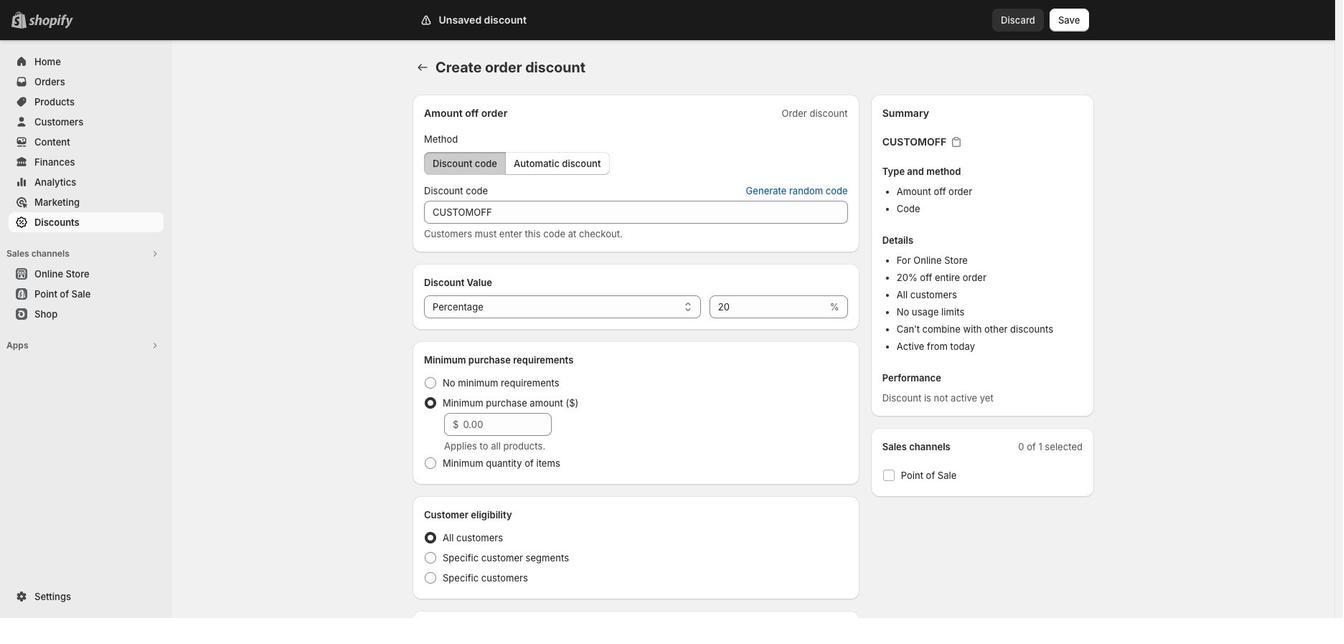 Task type: vqa. For each thing, say whether or not it's contained in the screenshot.
text box
yes



Task type: locate. For each thing, give the bounding box(es) containing it.
shopify image
[[29, 14, 73, 29]]

0.00 text field
[[463, 413, 552, 436]]

None text field
[[424, 201, 848, 224]]

None text field
[[709, 296, 827, 319]]



